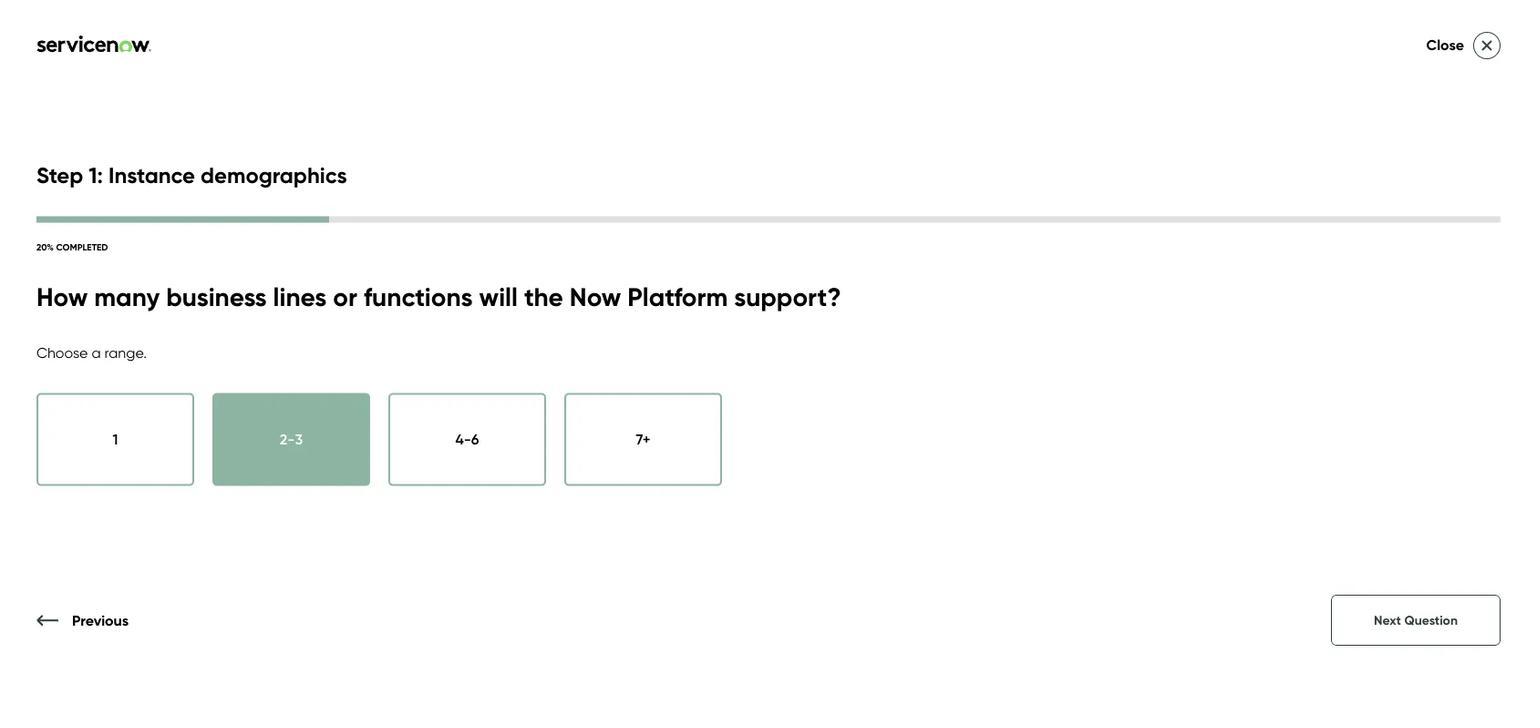 Task type: vqa. For each thing, say whether or not it's contained in the screenshot.
resources
no



Task type: describe. For each thing, give the bounding box(es) containing it.
choose a range.
[[36, 344, 147, 362]]

will
[[479, 281, 518, 313]]

1
[[113, 431, 118, 448]]

a
[[92, 344, 101, 362]]

4-
[[455, 431, 471, 448]]

step
[[36, 161, 83, 189]]

next question
[[1374, 613, 1458, 629]]

question
[[1404, 613, 1458, 629]]

business
[[166, 281, 267, 313]]

20%
[[36, 241, 54, 253]]

how
[[36, 281, 88, 313]]

platform inside servicenow platform team estimator
[[1053, 200, 1225, 254]]

previous
[[72, 612, 129, 629]]

step 1: instance demographics
[[36, 161, 347, 189]]

estimator
[[804, 257, 997, 311]]

how many business lines or functions will the now platform support?
[[36, 281, 841, 313]]

servicenow
[[804, 200, 1042, 254]]

20% completed
[[36, 241, 108, 253]]

2-
[[280, 431, 295, 448]]

6
[[471, 431, 479, 448]]

functions
[[364, 281, 473, 313]]

demographics
[[201, 161, 347, 189]]

or
[[333, 281, 357, 313]]

team
[[1236, 200, 1346, 254]]



Task type: locate. For each thing, give the bounding box(es) containing it.
next
[[1374, 613, 1401, 629]]

many
[[94, 281, 160, 313]]

0 vertical spatial platform
[[1053, 200, 1225, 254]]

instance
[[108, 161, 195, 189]]

1 vertical spatial platform
[[628, 281, 728, 313]]

servicenow platform team estimator
[[804, 200, 1346, 311]]

4-6
[[455, 431, 479, 448]]

7+
[[636, 431, 650, 448]]

close
[[1426, 36, 1464, 54]]

0 horizontal spatial platform
[[628, 281, 728, 313]]

next question link
[[1331, 595, 1501, 646]]

now
[[570, 281, 621, 313]]

range.
[[104, 344, 147, 362]]

choose
[[36, 344, 88, 362]]

3
[[295, 431, 303, 448]]

1:
[[89, 161, 103, 189]]

lines
[[273, 281, 327, 313]]

completed
[[56, 241, 108, 253]]

the
[[524, 281, 563, 313]]

support?
[[734, 281, 841, 313]]

1 horizontal spatial platform
[[1053, 200, 1225, 254]]

2-3
[[280, 431, 303, 448]]

platform
[[1053, 200, 1225, 254], [628, 281, 728, 313]]



